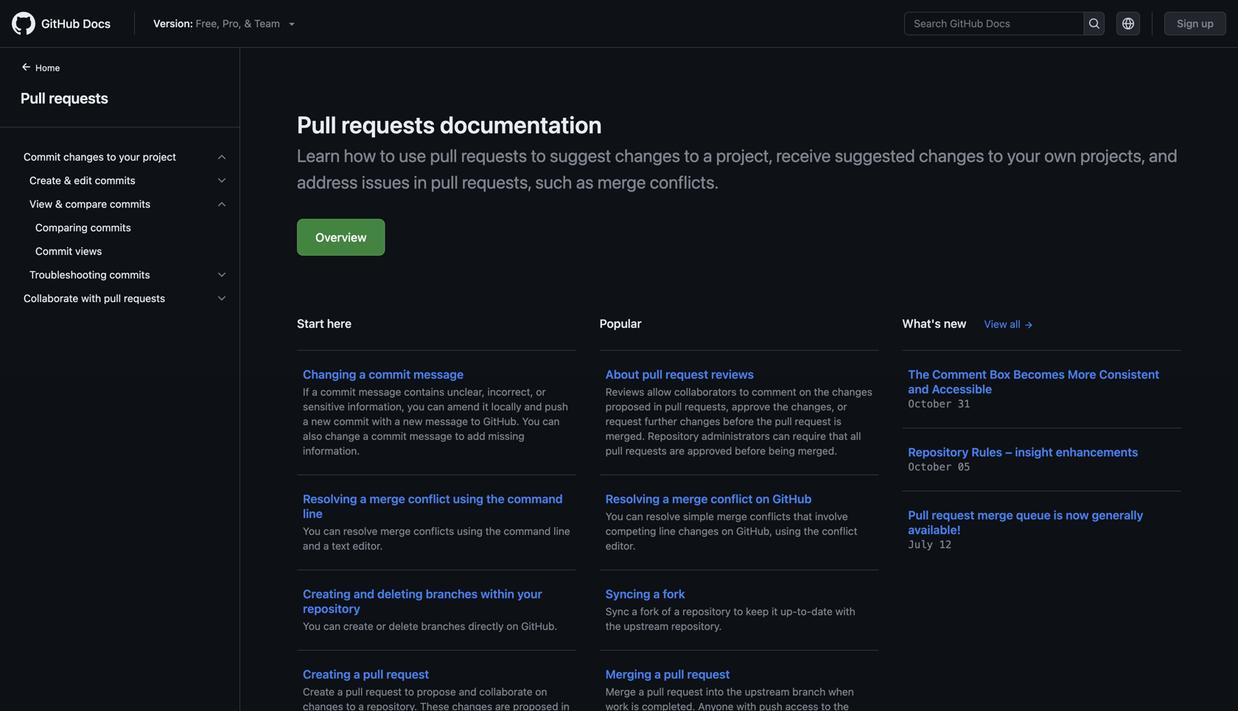 Task type: locate. For each thing, give the bounding box(es) containing it.
1 vertical spatial october
[[909, 461, 952, 473]]

and right the "projects,"
[[1150, 145, 1178, 166]]

october
[[909, 398, 952, 410], [909, 461, 952, 473]]

0 horizontal spatial line
[[303, 507, 323, 521]]

0 horizontal spatial upstream
[[624, 621, 669, 633]]

repository up october 05 element
[[909, 445, 969, 459]]

0 vertical spatial sc 9kayk9 0 image
[[216, 151, 228, 163]]

1 vertical spatial create
[[303, 686, 335, 698]]

requests down further on the bottom right of page
[[626, 445, 667, 457]]

merge inside the pull requests documentation learn how to use pull requests to suggest changes to a project, receive suggested changes to your own projects, and address issues in pull requests, such as merge conflicts.
[[598, 172, 646, 192]]

1 horizontal spatial is
[[834, 416, 842, 428]]

commit up the "create & edit commits"
[[24, 151, 61, 163]]

0 horizontal spatial &
[[55, 198, 62, 210]]

you inside the "creating and deleting branches within your repository you can create or delete branches directly on github."
[[303, 621, 321, 633]]

line
[[303, 507, 323, 521], [554, 525, 570, 538], [659, 525, 676, 538]]

is inside about pull request reviews reviews allow collaborators to comment on the changes proposed in pull requests, approve the changes, or request further changes before the pull request is merged. repository administrators can require that all pull requests are approved before being merged.
[[834, 416, 842, 428]]

push right locally
[[545, 401, 568, 413]]

the down approve
[[757, 416, 773, 428]]

new down 'you'
[[403, 416, 423, 428]]

your inside the "creating and deleting branches within your repository you can create or delete branches directly on github."
[[518, 587, 543, 601]]

your right within
[[518, 587, 543, 601]]

are left approved
[[670, 445, 685, 457]]

repository inside about pull request reviews reviews allow collaborators to comment on the changes proposed in pull requests, approve the changes, or request further changes before the pull request is merged. repository administrators can require that all pull requests are approved before being merged.
[[648, 430, 699, 442]]

or left delete
[[376, 621, 386, 633]]

using
[[453, 492, 484, 506], [457, 525, 483, 538], [776, 525, 801, 538]]

merge inside pull request merge queue is now generally available! july 12
[[978, 508, 1014, 522]]

the inside syncing a fork sync a fork of a repository to keep it up-to-date with the upstream repository.
[[606, 621, 621, 633]]

using right github,
[[776, 525, 801, 538]]

requests down troubleshooting commits dropdown button
[[124, 292, 165, 305]]

october 31 element
[[909, 398, 971, 410]]

0 vertical spatial push
[[545, 401, 568, 413]]

1 horizontal spatial all
[[1010, 318, 1021, 330]]

2 horizontal spatial &
[[244, 17, 252, 29]]

project,
[[717, 145, 773, 166]]

merged. down further on the bottom right of page
[[606, 430, 645, 442]]

editor. inside resolving a merge conflict on github you can resolve simple merge conflicts that involve competing line changes on github, using the conflict editor.
[[606, 540, 636, 552]]

requests, down collaborators
[[685, 401, 729, 413]]

0 vertical spatial conflicts
[[750, 511, 791, 523]]

& inside dropdown button
[[55, 198, 62, 210]]

05
[[958, 461, 971, 473]]

12
[[940, 539, 952, 551]]

upstream down of
[[624, 621, 669, 633]]

using down add
[[453, 492, 484, 506]]

the down involve
[[804, 525, 820, 538]]

0 horizontal spatial resolving
[[303, 492, 357, 506]]

repository inside repository rules – insight enhancements october 05
[[909, 445, 969, 459]]

1 horizontal spatial that
[[829, 430, 848, 442]]

also
[[303, 430, 322, 442]]

1 vertical spatial push
[[760, 701, 783, 712]]

& inside dropdown button
[[64, 174, 71, 187]]

suggest
[[550, 145, 612, 166]]

0 horizontal spatial is
[[632, 701, 639, 712]]

0 horizontal spatial are
[[495, 701, 511, 712]]

0 horizontal spatial merged.
[[606, 430, 645, 442]]

request inside pull request merge queue is now generally available! july 12
[[932, 508, 975, 522]]

is inside pull request merge queue is now generally available! july 12
[[1054, 508, 1063, 522]]

0 horizontal spatial create
[[29, 174, 61, 187]]

access
[[786, 701, 819, 712]]

in down allow
[[654, 401, 662, 413]]

2 resolving from the left
[[606, 492, 660, 506]]

1 vertical spatial command
[[504, 525, 551, 538]]

are inside about pull request reviews reviews allow collaborators to comment on the changes proposed in pull requests, approve the changes, or request further changes before the pull request is merged. repository administrators can require that all pull requests are approved before being merged.
[[670, 445, 685, 457]]

triangle down image
[[286, 18, 298, 29]]

free,
[[196, 17, 220, 29]]

0 vertical spatial creating
[[303, 587, 351, 601]]

2 editor. from the left
[[606, 540, 636, 552]]

repository. left these
[[367, 701, 417, 712]]

pull request merge queue is now generally available! july 12
[[909, 508, 1144, 551]]

& up 'comparing'
[[55, 198, 62, 210]]

requests, left such
[[462, 172, 532, 192]]

insight
[[1016, 445, 1054, 459]]

resolving inside resolving a merge conflict on github you can resolve simple merge conflicts that involve competing line changes on github, using the conflict editor.
[[606, 492, 660, 506]]

the comment box becomes more consistent and accessible october 31
[[909, 368, 1160, 410]]

with inside syncing a fork sync a fork of a repository to keep it up-to-date with the upstream repository.
[[836, 606, 856, 618]]

if
[[303, 386, 309, 398]]

reviews
[[712, 368, 754, 382]]

to inside merging a pull request merge a pull request into the upstream branch when work is completed. anyone with push access to th
[[822, 701, 831, 712]]

with down troubleshooting commits
[[81, 292, 101, 305]]

creating inside 'creating a pull request create a pull request to propose and collaborate on changes to a repository. these changes are proposed i'
[[303, 668, 351, 682]]

view & compare commits element for view & compare commits
[[12, 216, 240, 263]]

commit down 'comparing'
[[35, 245, 72, 257]]

1 vertical spatial upstream
[[745, 686, 790, 698]]

proposed inside 'creating a pull request create a pull request to propose and collaborate on changes to a repository. these changes are proposed i'
[[513, 701, 559, 712]]

github docs link
[[12, 12, 122, 35]]

repository. up 'into'
[[672, 621, 722, 633]]

0 vertical spatial github
[[41, 17, 80, 31]]

all right require
[[851, 430, 862, 442]]

conflicts up github,
[[750, 511, 791, 523]]

commit changes to your project element
[[12, 145, 240, 287], [12, 169, 240, 287]]

resolving inside resolving a merge conflict using the command line you can resolve merge conflicts using the command line and a text editor.
[[303, 492, 357, 506]]

sc 9kayk9 0 image inside troubleshooting commits dropdown button
[[216, 269, 228, 281]]

information,
[[348, 401, 405, 413]]

version:
[[153, 17, 193, 29]]

0 vertical spatial branches
[[426, 587, 478, 601]]

up-
[[781, 606, 798, 618]]

can inside the "creating and deleting branches within your repository you can create or delete branches directly on github."
[[324, 621, 341, 633]]

0 horizontal spatial conflicts
[[414, 525, 454, 538]]

1 horizontal spatial repository
[[909, 445, 969, 459]]

comment
[[933, 368, 987, 382]]

sc 9kayk9 0 image for create & edit commits
[[216, 198, 228, 210]]

involve
[[816, 511, 849, 523]]

repository inside the "creating and deleting branches within your repository you can create or delete branches directly on github."
[[303, 602, 360, 616]]

before
[[724, 416, 754, 428], [735, 445, 766, 457]]

Search GitHub Docs search field
[[906, 13, 1084, 35]]

queue
[[1017, 508, 1051, 522]]

view & compare commits element
[[12, 192, 240, 263], [12, 216, 240, 263]]

1 vertical spatial or
[[838, 401, 848, 413]]

0 vertical spatial proposed
[[606, 401, 651, 413]]

0 vertical spatial commit
[[24, 151, 61, 163]]

request up completed.
[[667, 686, 704, 698]]

it left up-
[[772, 606, 778, 618]]

0 horizontal spatial editor.
[[353, 540, 383, 552]]

1 vertical spatial are
[[495, 701, 511, 712]]

the inside resolving a merge conflict on github you can resolve simple merge conflicts that involve competing line changes on github, using the conflict editor.
[[804, 525, 820, 538]]

1 horizontal spatial repository.
[[672, 621, 722, 633]]

1 horizontal spatial push
[[760, 701, 783, 712]]

1 vertical spatial is
[[1054, 508, 1063, 522]]

0 vertical spatial pull
[[21, 89, 46, 107]]

or inside changing a commit message if a commit message contains unclear, incorrect, or sensitive information, you can amend it locally and push a new commit with a new message to github. you can also change a commit message to add missing information.
[[536, 386, 546, 398]]

0 horizontal spatial proposed
[[513, 701, 559, 712]]

pull inside the pull requests documentation learn how to use pull requests to suggest changes to a project, receive suggested changes to your own projects, and address issues in pull requests, such as merge conflicts.
[[297, 111, 337, 139]]

conflicts up deleting
[[414, 525, 454, 538]]

0 horizontal spatial view
[[29, 198, 52, 210]]

conflict inside resolving a merge conflict using the command line you can resolve merge conflicts using the command line and a text editor.
[[408, 492, 450, 506]]

0 vertical spatial is
[[834, 416, 842, 428]]

sc 9kayk9 0 image inside commit changes to your project dropdown button
[[216, 151, 228, 163]]

pull inside pull request merge queue is now generally available! july 12
[[909, 508, 929, 522]]

message up contains
[[414, 368, 464, 382]]

1 horizontal spatial fork
[[663, 587, 686, 601]]

are down the collaborate
[[495, 701, 511, 712]]

0 vertical spatial upstream
[[624, 621, 669, 633]]

2 commit changes to your project element from the top
[[12, 169, 240, 287]]

request up available!
[[932, 508, 975, 522]]

creating a pull request create a pull request to propose and collaborate on changes to a repository. these changes are proposed i
[[303, 668, 570, 712]]

contains
[[404, 386, 445, 398]]

1 resolving from the left
[[303, 492, 357, 506]]

push left access
[[760, 701, 783, 712]]

2 horizontal spatial new
[[944, 317, 967, 331]]

troubleshooting
[[29, 269, 107, 281]]

troubleshooting commits
[[29, 269, 150, 281]]

editor. right 'text'
[[353, 540, 383, 552]]

the
[[814, 386, 830, 398], [773, 401, 789, 413], [757, 416, 773, 428], [487, 492, 505, 506], [486, 525, 501, 538], [804, 525, 820, 538], [606, 621, 621, 633], [727, 686, 742, 698]]

pull requests
[[21, 89, 108, 107]]

and up create
[[354, 587, 375, 601]]

and inside resolving a merge conflict using the command line you can resolve merge conflicts using the command line and a text editor.
[[303, 540, 321, 552]]

to inside dropdown button
[[107, 151, 116, 163]]

and down the at the right
[[909, 382, 930, 396]]

merge
[[606, 686, 636, 698]]

address
[[297, 172, 358, 192]]

further
[[645, 416, 678, 428]]

0 horizontal spatial your
[[119, 151, 140, 163]]

all up box
[[1010, 318, 1021, 330]]

or
[[536, 386, 546, 398], [838, 401, 848, 413], [376, 621, 386, 633]]

2 horizontal spatial pull
[[909, 508, 929, 522]]

github inside github docs link
[[41, 17, 80, 31]]

2 vertical spatial sc 9kayk9 0 image
[[216, 198, 228, 210]]

sc 9kayk9 0 image inside create & edit commits dropdown button
[[216, 175, 228, 187]]

commit changes to your project element containing commit changes to your project
[[12, 145, 240, 287]]

merging
[[606, 668, 652, 682]]

as
[[576, 172, 594, 192]]

0 vertical spatial october
[[909, 398, 952, 410]]

that right require
[[829, 430, 848, 442]]

0 horizontal spatial conflict
[[408, 492, 450, 506]]

edit
[[74, 174, 92, 187]]

your left "own"
[[1008, 145, 1041, 166]]

&
[[244, 17, 252, 29], [64, 174, 71, 187], [55, 198, 62, 210]]

3 sc 9kayk9 0 image from the top
[[216, 198, 228, 210]]

1 sc 9kayk9 0 image from the top
[[216, 151, 228, 163]]

0 horizontal spatial github.
[[483, 416, 520, 428]]

branches right delete
[[421, 621, 466, 633]]

2 sc 9kayk9 0 image from the top
[[216, 293, 228, 305]]

in
[[414, 172, 427, 192], [654, 401, 662, 413]]

1 vertical spatial resolve
[[344, 525, 378, 538]]

repository
[[303, 602, 360, 616], [683, 606, 731, 618]]

0 horizontal spatial resolve
[[344, 525, 378, 538]]

pull inside dropdown button
[[104, 292, 121, 305]]

1 creating from the top
[[303, 587, 351, 601]]

conflicts.
[[650, 172, 719, 192]]

0 horizontal spatial repository
[[303, 602, 360, 616]]

it left locally
[[483, 401, 489, 413]]

with right anyone
[[737, 701, 757, 712]]

sc 9kayk9 0 image inside view & compare commits dropdown button
[[216, 198, 228, 210]]

1 horizontal spatial requests,
[[685, 401, 729, 413]]

creating inside the "creating and deleting branches within your repository you can create or delete branches directly on github."
[[303, 587, 351, 601]]

conflicts inside resolving a merge conflict on github you can resolve simple merge conflicts that involve competing line changes on github, using the conflict editor.
[[750, 511, 791, 523]]

and right locally
[[525, 401, 542, 413]]

delete
[[389, 621, 419, 633]]

resolving up competing
[[606, 492, 660, 506]]

to inside syncing a fork sync a fork of a repository to keep it up-to-date with the upstream repository.
[[734, 606, 744, 618]]

1 vertical spatial that
[[794, 511, 813, 523]]

fork up of
[[663, 587, 686, 601]]

1 view & compare commits element from the top
[[12, 192, 240, 263]]

administrators
[[702, 430, 770, 442]]

1 october from the top
[[909, 398, 952, 410]]

1 vertical spatial &
[[64, 174, 71, 187]]

editor. down competing
[[606, 540, 636, 552]]

2 horizontal spatial line
[[659, 525, 676, 538]]

new down 'sensitive'
[[311, 416, 331, 428]]

competing
[[606, 525, 657, 538]]

1 vertical spatial it
[[772, 606, 778, 618]]

resolving down information.
[[303, 492, 357, 506]]

overview
[[316, 230, 367, 244]]

view for view all
[[985, 318, 1008, 330]]

your up create & edit commits dropdown button
[[119, 151, 140, 163]]

is left now
[[1054, 508, 1063, 522]]

suggested
[[835, 145, 916, 166]]

comparing
[[35, 222, 88, 234]]

1 horizontal spatial resolve
[[646, 511, 681, 523]]

& right 'pro,' on the left top of the page
[[244, 17, 252, 29]]

view up box
[[985, 318, 1008, 330]]

1 vertical spatial sc 9kayk9 0 image
[[216, 175, 228, 187]]

1 vertical spatial fork
[[641, 606, 659, 618]]

are inside 'creating a pull request create a pull request to propose and collaborate on changes to a repository. these changes are proposed i'
[[495, 701, 511, 712]]

0 vertical spatial github.
[[483, 416, 520, 428]]

1 editor. from the left
[[353, 540, 383, 552]]

push inside changing a commit message if a commit message contains unclear, incorrect, or sensitive information, you can amend it locally and push a new commit with a new message to github. you can also change a commit message to add missing information.
[[545, 401, 568, 413]]

reviews
[[606, 386, 645, 398]]

2 october from the top
[[909, 461, 952, 473]]

rules
[[972, 445, 1003, 459]]

in down the 'use'
[[414, 172, 427, 192]]

github down being
[[773, 492, 812, 506]]

view & compare commits element containing view & compare commits
[[12, 192, 240, 263]]

push inside merging a pull request merge a pull request into the upstream branch when work is completed. anyone with push access to th
[[760, 701, 783, 712]]

october left 05
[[909, 461, 952, 473]]

1 vertical spatial creating
[[303, 668, 351, 682]]

0 horizontal spatial github
[[41, 17, 80, 31]]

view inside dropdown button
[[29, 198, 52, 210]]

1 horizontal spatial upstream
[[745, 686, 790, 698]]

0 vertical spatial in
[[414, 172, 427, 192]]

locally
[[492, 401, 522, 413]]

merge
[[598, 172, 646, 192], [370, 492, 405, 506], [673, 492, 708, 506], [978, 508, 1014, 522], [717, 511, 748, 523], [381, 525, 411, 538]]

1 vertical spatial view
[[985, 318, 1008, 330]]

2 sc 9kayk9 0 image from the top
[[216, 175, 228, 187]]

view for view & compare commits
[[29, 198, 52, 210]]

sc 9kayk9 0 image
[[216, 269, 228, 281], [216, 293, 228, 305]]

command down missing
[[508, 492, 563, 506]]

all
[[1010, 318, 1021, 330], [851, 430, 862, 442]]

1 vertical spatial github.
[[521, 621, 558, 633]]

repository. inside 'creating a pull request create a pull request to propose and collaborate on changes to a repository. these changes are proposed i'
[[367, 701, 417, 712]]

proposed down the collaborate
[[513, 701, 559, 712]]

1 vertical spatial repository
[[909, 445, 969, 459]]

all inside about pull request reviews reviews allow collaborators to comment on the changes proposed in pull requests, approve the changes, or request further changes before the pull request is merged. repository administrators can require that all pull requests are approved before being merged.
[[851, 430, 862, 442]]

1 vertical spatial proposed
[[513, 701, 559, 712]]

commit changes to your project element containing create & edit commits
[[12, 169, 240, 287]]

2 vertical spatial pull
[[909, 508, 929, 522]]

commits down the commit views link
[[109, 269, 150, 281]]

create & edit commits button
[[18, 169, 234, 192]]

github. right 'directly'
[[521, 621, 558, 633]]

changes,
[[792, 401, 835, 413]]

sc 9kayk9 0 image inside collaborate with pull requests dropdown button
[[216, 293, 228, 305]]

and inside the "creating and deleting branches within your repository you can create or delete branches directly on github."
[[354, 587, 375, 601]]

message down amend
[[426, 416, 468, 428]]

commit for commit changes to your project
[[24, 151, 61, 163]]

0 vertical spatial merged.
[[606, 430, 645, 442]]

requests
[[49, 89, 108, 107], [342, 111, 435, 139], [461, 145, 527, 166], [124, 292, 165, 305], [626, 445, 667, 457]]

line down information.
[[303, 507, 323, 521]]

repository right of
[[683, 606, 731, 618]]

1 vertical spatial pull
[[297, 111, 337, 139]]

2 creating from the top
[[303, 668, 351, 682]]

view & compare commits element for create & edit commits
[[12, 192, 240, 263]]

1 horizontal spatial conflict
[[711, 492, 753, 506]]

a inside resolving a merge conflict on github you can resolve simple merge conflicts that involve competing line changes on github, using the conflict editor.
[[663, 492, 670, 506]]

that left involve
[[794, 511, 813, 523]]

the down sync
[[606, 621, 621, 633]]

the right 'into'
[[727, 686, 742, 698]]

1 vertical spatial repository.
[[367, 701, 417, 712]]

request up 'into'
[[688, 668, 730, 682]]

0 vertical spatial resolve
[[646, 511, 681, 523]]

the down missing
[[487, 492, 505, 506]]

before up the administrators
[[724, 416, 754, 428]]

1 sc 9kayk9 0 image from the top
[[216, 269, 228, 281]]

october inside the comment box becomes more consistent and accessible october 31
[[909, 398, 952, 410]]

create inside dropdown button
[[29, 174, 61, 187]]

command up within
[[504, 525, 551, 538]]

commit changes to your project button
[[18, 145, 234, 169]]

proposed down reviews
[[606, 401, 651, 413]]

with down information,
[[372, 416, 392, 428]]

can
[[428, 401, 445, 413], [543, 416, 560, 428], [773, 430, 790, 442], [626, 511, 644, 523], [324, 525, 341, 538], [324, 621, 341, 633]]

editor.
[[353, 540, 383, 552], [606, 540, 636, 552]]

1 vertical spatial all
[[851, 430, 862, 442]]

sc 9kayk9 0 image
[[216, 151, 228, 163], [216, 175, 228, 187], [216, 198, 228, 210]]

creating for repository
[[303, 587, 351, 601]]

pull up learn
[[297, 111, 337, 139]]

0 vertical spatial repository
[[648, 430, 699, 442]]

branches left within
[[426, 587, 478, 601]]

fork left of
[[641, 606, 659, 618]]

when
[[829, 686, 854, 698]]

1 horizontal spatial view
[[985, 318, 1008, 330]]

1 horizontal spatial github.
[[521, 621, 558, 633]]

github left docs
[[41, 17, 80, 31]]

these
[[420, 701, 450, 712]]

or right the 'incorrect,'
[[536, 386, 546, 398]]

1 commit changes to your project element from the top
[[12, 145, 240, 287]]

2 horizontal spatial or
[[838, 401, 848, 413]]

new right "what's" at top
[[944, 317, 967, 331]]

what's new
[[903, 317, 967, 331]]

1 vertical spatial requests,
[[685, 401, 729, 413]]

repository. inside syncing a fork sync a fork of a repository to keep it up-to-date with the upstream repository.
[[672, 621, 722, 633]]

commit
[[369, 368, 411, 382], [321, 386, 356, 398], [334, 416, 369, 428], [371, 430, 407, 442]]

2 vertical spatial is
[[632, 701, 639, 712]]

& for commit changes to your project
[[64, 174, 71, 187]]

1 horizontal spatial pull
[[297, 111, 337, 139]]

missing
[[488, 430, 525, 442]]

1 horizontal spatial in
[[654, 401, 662, 413]]

requests inside about pull request reviews reviews allow collaborators to comment on the changes proposed in pull requests, approve the changes, or request further changes before the pull request is merged. repository administrators can require that all pull requests are approved before being merged.
[[626, 445, 667, 457]]

commits inside dropdown button
[[95, 174, 136, 187]]

sync
[[606, 606, 629, 618]]

and right propose at the left
[[459, 686, 477, 698]]

commit
[[24, 151, 61, 163], [35, 245, 72, 257]]

conflict for on
[[711, 492, 753, 506]]

on left github,
[[722, 525, 734, 538]]

request down reviews
[[606, 416, 642, 428]]

line left competing
[[554, 525, 570, 538]]

1 horizontal spatial resolving
[[606, 492, 660, 506]]

github inside resolving a merge conflict on github you can resolve simple merge conflicts that involve competing line changes on github, using the conflict editor.
[[773, 492, 812, 506]]

0 vertical spatial it
[[483, 401, 489, 413]]

repository up create
[[303, 602, 360, 616]]

0 vertical spatial requests,
[[462, 172, 532, 192]]

view & compare commits element containing comparing commits
[[12, 216, 240, 263]]

is down changes, at the bottom of page
[[834, 416, 842, 428]]

0 vertical spatial create
[[29, 174, 61, 187]]

1 vertical spatial in
[[654, 401, 662, 413]]

july
[[909, 539, 934, 551]]

collaborate with pull requests button
[[18, 287, 234, 310]]

pull down home
[[21, 89, 46, 107]]

0 horizontal spatial pull
[[21, 89, 46, 107]]

1 vertical spatial github
[[773, 492, 812, 506]]

changes inside commit changes to your project dropdown button
[[63, 151, 104, 163]]

github. up missing
[[483, 416, 520, 428]]

2 view & compare commits element from the top
[[12, 216, 240, 263]]

collaborate with pull requests
[[24, 292, 165, 305]]

resolving a merge conflict on github you can resolve simple merge conflicts that involve competing line changes on github, using the conflict editor.
[[606, 492, 858, 552]]

1 horizontal spatial it
[[772, 606, 778, 618]]

popular
[[600, 317, 642, 331]]

own
[[1045, 145, 1077, 166]]

1 horizontal spatial conflicts
[[750, 511, 791, 523]]

resolving for can
[[606, 492, 660, 506]]

None search field
[[905, 12, 1106, 35]]

projects,
[[1081, 145, 1146, 166]]

0 horizontal spatial push
[[545, 401, 568, 413]]

resolve up competing
[[646, 511, 681, 523]]

search image
[[1089, 18, 1101, 29]]

resolving
[[303, 492, 357, 506], [606, 492, 660, 506]]

line right competing
[[659, 525, 676, 538]]

on right the collaborate
[[536, 686, 547, 698]]

0 vertical spatial sc 9kayk9 0 image
[[216, 269, 228, 281]]

can inside resolving a merge conflict using the command line you can resolve merge conflicts using the command line and a text editor.
[[324, 525, 341, 538]]



Task type: describe. For each thing, give the bounding box(es) containing it.
change
[[325, 430, 360, 442]]

resolve inside resolving a merge conflict using the command line you can resolve merge conflicts using the command line and a text editor.
[[344, 525, 378, 538]]

conflicts inside resolving a merge conflict using the command line you can resolve merge conflicts using the command line and a text editor.
[[414, 525, 454, 538]]

resolving a merge conflict using the command line you can resolve merge conflicts using the command line and a text editor.
[[303, 492, 570, 552]]

comment
[[752, 386, 797, 398]]

repository rules – insight enhancements october 05
[[909, 445, 1139, 473]]

requests, inside the pull requests documentation learn how to use pull requests to suggest changes to a project, receive suggested changes to your own projects, and address issues in pull requests, such as merge conflicts.
[[462, 172, 532, 192]]

commit changes to your project
[[24, 151, 176, 163]]

repository inside syncing a fork sync a fork of a repository to keep it up-to-date with the upstream repository.
[[683, 606, 731, 618]]

and inside 'creating a pull request create a pull request to propose and collaborate on changes to a repository. these changes are proposed i'
[[459, 686, 477, 698]]

collaborators
[[675, 386, 737, 398]]

using up within
[[457, 525, 483, 538]]

request down changes, at the bottom of page
[[795, 416, 831, 428]]

request up propose at the left
[[387, 668, 429, 682]]

sign
[[1178, 17, 1199, 29]]

views
[[75, 245, 102, 257]]

2 horizontal spatial conflict
[[822, 525, 858, 538]]

generally
[[1092, 508, 1144, 522]]

and inside the comment box becomes more consistent and accessible october 31
[[909, 382, 930, 396]]

1 horizontal spatial new
[[403, 416, 423, 428]]

commit views
[[35, 245, 102, 257]]

commit for commit views
[[35, 245, 72, 257]]

upstream inside syncing a fork sync a fork of a repository to keep it up-to-date with the upstream repository.
[[624, 621, 669, 633]]

branch
[[793, 686, 826, 698]]

changes inside resolving a merge conflict on github you can resolve simple merge conflicts that involve competing line changes on github, using the conflict editor.
[[679, 525, 719, 538]]

issues
[[362, 172, 410, 192]]

sc 9kayk9 0 image for commit changes to your project
[[216, 175, 228, 187]]

editor. inside resolving a merge conflict using the command line you can resolve merge conflicts using the command line and a text editor.
[[353, 540, 383, 552]]

the up within
[[486, 525, 501, 538]]

collaborate
[[480, 686, 533, 698]]

start here
[[297, 317, 352, 331]]

syncing
[[606, 587, 651, 601]]

keep
[[746, 606, 769, 618]]

completed.
[[642, 701, 696, 712]]

use
[[399, 145, 426, 166]]

merging a pull request merge a pull request into the upstream branch when work is completed. anyone with push access to th
[[606, 668, 854, 712]]

commit up information,
[[369, 368, 411, 382]]

docs
[[83, 17, 111, 31]]

with inside changing a commit message if a commit message contains unclear, incorrect, or sensitive information, you can amend it locally and push a new commit with a new message to github. you can also change a commit message to add missing information.
[[372, 416, 392, 428]]

create
[[344, 621, 374, 633]]

approve
[[732, 401, 771, 413]]

resolving for line
[[303, 492, 357, 506]]

that inside about pull request reviews reviews allow collaborators to comment on the changes proposed in pull requests, approve the changes, or request further changes before the pull request is merged. repository administrators can require that all pull requests are approved before being merged.
[[829, 430, 848, 442]]

request up collaborators
[[666, 368, 709, 382]]

view all
[[985, 318, 1021, 330]]

view & compare commits button
[[18, 192, 234, 216]]

home link
[[15, 61, 84, 76]]

requests inside dropdown button
[[124, 292, 165, 305]]

upstream inside merging a pull request merge a pull request into the upstream branch when work is completed. anyone with push access to th
[[745, 686, 790, 698]]

0 vertical spatial fork
[[663, 587, 686, 601]]

the up changes, at the bottom of page
[[814, 386, 830, 398]]

1 vertical spatial branches
[[421, 621, 466, 633]]

commit down the changing
[[321, 386, 356, 398]]

commit down information,
[[371, 430, 407, 442]]

enhancements
[[1057, 445, 1139, 459]]

anyone
[[699, 701, 734, 712]]

& for create & edit commits
[[55, 198, 62, 210]]

troubleshooting commits button
[[18, 263, 234, 287]]

start
[[297, 317, 324, 331]]

requests down home link
[[49, 89, 108, 107]]

creating for pull
[[303, 668, 351, 682]]

in inside the pull requests documentation learn how to use pull requests to suggest changes to a project, receive suggested changes to your own projects, and address issues in pull requests, such as merge conflicts.
[[414, 172, 427, 192]]

creating and deleting branches within your repository you can create or delete branches directly on github.
[[303, 587, 558, 633]]

with inside merging a pull request merge a pull request into the upstream branch when work is completed. anyone with push access to th
[[737, 701, 757, 712]]

conflict for using
[[408, 492, 450, 506]]

or inside about pull request reviews reviews allow collaborators to comment on the changes proposed in pull requests, approve the changes, or request further changes before the pull request is merged. repository administrators can require that all pull requests are approved before being merged.
[[838, 401, 848, 413]]

that inside resolving a merge conflict on github you can resolve simple merge conflicts that involve competing line changes on github, using the conflict editor.
[[794, 511, 813, 523]]

version: free, pro, & team
[[153, 17, 280, 29]]

31
[[958, 398, 971, 410]]

compare
[[65, 198, 107, 210]]

propose
[[417, 686, 456, 698]]

the down comment
[[773, 401, 789, 413]]

learn
[[297, 145, 340, 166]]

on up github,
[[756, 492, 770, 506]]

pull requests element
[[0, 60, 240, 710]]

view & compare commits
[[29, 198, 150, 210]]

october 05 element
[[909, 461, 971, 473]]

0 horizontal spatial new
[[311, 416, 331, 428]]

github. inside changing a commit message if a commit message contains unclear, incorrect, or sensitive information, you can amend it locally and push a new commit with a new message to github. you can also change a commit message to add missing information.
[[483, 416, 520, 428]]

a inside the pull requests documentation learn how to use pull requests to suggest changes to a project, receive suggested changes to your own projects, and address issues in pull requests, such as merge conflicts.
[[704, 145, 713, 166]]

on inside 'creating a pull request create a pull request to propose and collaborate on changes to a repository. these changes are proposed i'
[[536, 686, 547, 698]]

requests down documentation
[[461, 145, 527, 166]]

the inside merging a pull request merge a pull request into the upstream branch when work is completed. anyone with push access to th
[[727, 686, 742, 698]]

about pull request reviews reviews allow collaborators to comment on the changes proposed in pull requests, approve the changes, or request further changes before the pull request is merged. repository administrators can require that all pull requests are approved before being merged.
[[606, 368, 873, 457]]

pull for documentation
[[297, 111, 337, 139]]

information.
[[303, 445, 360, 457]]

view all link
[[985, 317, 1034, 332]]

here
[[327, 317, 352, 331]]

resolve inside resolving a merge conflict on github you can resolve simple merge conflicts that involve competing line changes on github, using the conflict editor.
[[646, 511, 681, 523]]

project
[[143, 151, 176, 163]]

requests up the 'use'
[[342, 111, 435, 139]]

with inside dropdown button
[[81, 292, 101, 305]]

requests, inside about pull request reviews reviews allow collaborators to comment on the changes proposed in pull requests, approve the changes, or request further changes before the pull request is merged. repository administrators can require that all pull requests are approved before being merged.
[[685, 401, 729, 413]]

comparing commits link
[[18, 216, 234, 240]]

you inside changing a commit message if a commit message contains unclear, incorrect, or sensitive information, you can amend it locally and push a new commit with a new message to github. you can also change a commit message to add missing information.
[[522, 416, 540, 428]]

you inside resolving a merge conflict using the command line you can resolve merge conflicts using the command line and a text editor.
[[303, 525, 321, 538]]

0 vertical spatial before
[[724, 416, 754, 428]]

it inside syncing a fork sync a fork of a repository to keep it up-to-date with the upstream repository.
[[772, 606, 778, 618]]

message down 'you'
[[410, 430, 452, 442]]

documentation
[[440, 111, 602, 139]]

in inside about pull request reviews reviews allow collaborators to comment on the changes proposed in pull requests, approve the changes, or request further changes before the pull request is merged. repository administrators can require that all pull requests are approved before being merged.
[[654, 401, 662, 413]]

can inside resolving a merge conflict on github you can resolve simple merge conflicts that involve competing line changes on github, using the conflict editor.
[[626, 511, 644, 523]]

create inside 'creating a pull request create a pull request to propose and collaborate on changes to a repository. these changes are proposed i'
[[303, 686, 335, 698]]

require
[[793, 430, 827, 442]]

1 vertical spatial merged.
[[798, 445, 838, 457]]

github. inside the "creating and deleting branches within your repository you can create or delete branches directly on github."
[[521, 621, 558, 633]]

and inside changing a commit message if a commit message contains unclear, incorrect, or sensitive information, you can amend it locally and push a new commit with a new message to github. you can also change a commit message to add missing information.
[[525, 401, 542, 413]]

pro,
[[223, 17, 242, 29]]

october inside repository rules – insight enhancements october 05
[[909, 461, 952, 473]]

line inside resolving a merge conflict on github you can resolve simple merge conflicts that involve competing line changes on github, using the conflict editor.
[[659, 525, 676, 538]]

or inside the "creating and deleting branches within your repository you can create or delete branches directly on github."
[[376, 621, 386, 633]]

message up information,
[[359, 386, 401, 398]]

july 12 element
[[909, 539, 952, 551]]

and inside the pull requests documentation learn how to use pull requests to suggest changes to a project, receive suggested changes to your own projects, and address issues in pull requests, such as merge conflicts.
[[1150, 145, 1178, 166]]

–
[[1006, 445, 1013, 459]]

unclear,
[[447, 386, 485, 398]]

it inside changing a commit message if a commit message contains unclear, incorrect, or sensitive information, you can amend it locally and push a new commit with a new message to github. you can also change a commit message to add missing information.
[[483, 401, 489, 413]]

amend
[[448, 401, 480, 413]]

request left propose at the left
[[366, 686, 402, 698]]

proposed inside about pull request reviews reviews allow collaborators to comment on the changes proposed in pull requests, approve the changes, or request further changes before the pull request is merged. repository administrators can require that all pull requests are approved before being merged.
[[606, 401, 651, 413]]

home
[[35, 63, 60, 73]]

simple
[[683, 511, 715, 523]]

such
[[536, 172, 572, 192]]

0 vertical spatial &
[[244, 17, 252, 29]]

comparing commits
[[35, 222, 131, 234]]

work
[[606, 701, 629, 712]]

accessible
[[932, 382, 993, 396]]

allow
[[648, 386, 672, 398]]

on inside about pull request reviews reviews allow collaborators to comment on the changes proposed in pull requests, approve the changes, or request further changes before the pull request is merged. repository administrators can require that all pull requests are approved before being merged.
[[800, 386, 812, 398]]

github docs
[[41, 17, 111, 31]]

commit up change
[[334, 416, 369, 428]]

1 vertical spatial before
[[735, 445, 766, 457]]

1 horizontal spatial line
[[554, 525, 570, 538]]

pull requests link
[[18, 87, 222, 109]]

consistent
[[1100, 368, 1160, 382]]

deleting
[[378, 587, 423, 601]]

now
[[1066, 508, 1090, 522]]

select language: current language is english image
[[1123, 18, 1135, 29]]

sc 9kayk9 0 image for collaborate with pull requests
[[216, 293, 228, 305]]

pull for merge
[[909, 508, 929, 522]]

you inside resolving a merge conflict on github you can resolve simple merge conflicts that involve competing line changes on github, using the conflict editor.
[[606, 511, 624, 523]]

more
[[1068, 368, 1097, 382]]

commits down view & compare commits dropdown button
[[90, 222, 131, 234]]

can inside about pull request reviews reviews allow collaborators to comment on the changes proposed in pull requests, approve the changes, or request further changes before the pull request is merged. repository administrators can require that all pull requests are approved before being merged.
[[773, 430, 790, 442]]

commit views link
[[18, 240, 234, 263]]

sc 9kayk9 0 image for troubleshooting commits
[[216, 269, 228, 281]]

your inside the pull requests documentation learn how to use pull requests to suggest changes to a project, receive suggested changes to your own projects, and address issues in pull requests, such as merge conflicts.
[[1008, 145, 1041, 166]]

team
[[254, 17, 280, 29]]

collaborate
[[24, 292, 78, 305]]

receive
[[777, 145, 831, 166]]

up
[[1202, 17, 1214, 29]]

sign up link
[[1165, 12, 1227, 35]]

on inside the "creating and deleting branches within your repository you can create or delete branches directly on github."
[[507, 621, 519, 633]]

github,
[[737, 525, 773, 538]]

incorrect,
[[488, 386, 534, 398]]

is inside merging a pull request merge a pull request into the upstream branch when work is completed. anyone with push access to th
[[632, 701, 639, 712]]

0 vertical spatial command
[[508, 492, 563, 506]]

overview link
[[297, 219, 385, 256]]

commits down create & edit commits dropdown button
[[110, 198, 150, 210]]

using inside resolving a merge conflict on github you can resolve simple merge conflicts that involve competing line changes on github, using the conflict editor.
[[776, 525, 801, 538]]

to inside about pull request reviews reviews allow collaborators to comment on the changes proposed in pull requests, approve the changes, or request further changes before the pull request is merged. repository administrators can require that all pull requests are approved before being merged.
[[740, 386, 749, 398]]

0 horizontal spatial fork
[[641, 606, 659, 618]]

your inside dropdown button
[[119, 151, 140, 163]]

being
[[769, 445, 796, 457]]

to-
[[798, 606, 812, 618]]



Task type: vqa. For each thing, say whether or not it's contained in the screenshot.
the right proposed
yes



